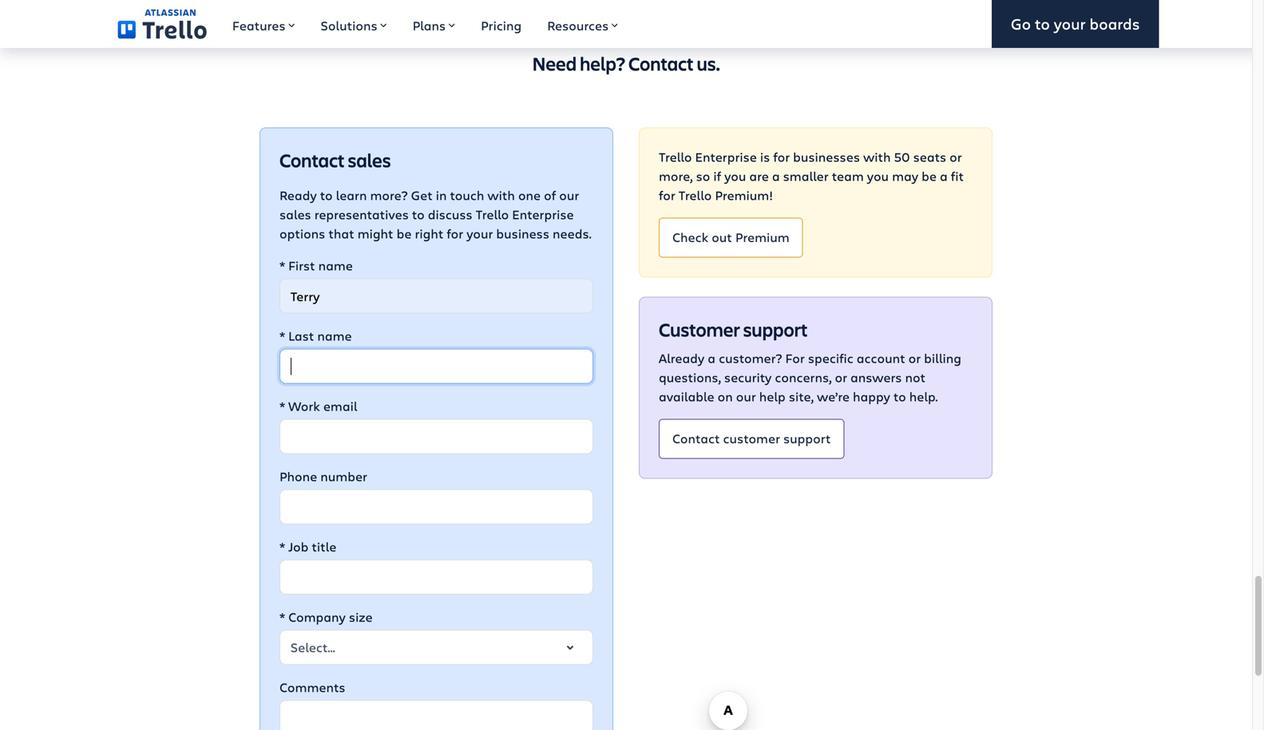 Task type: locate. For each thing, give the bounding box(es) containing it.
* left company
[[280, 609, 285, 626]]

our right of
[[560, 187, 580, 204]]

enterprise
[[696, 148, 757, 166], [512, 206, 574, 223]]

contact customer support link
[[659, 419, 845, 459]]

1 * from the top
[[280, 257, 285, 274]]

trello down so
[[679, 187, 712, 204]]

0 vertical spatial support
[[744, 317, 808, 342]]

*
[[280, 257, 285, 274], [280, 327, 285, 345], [280, 398, 285, 415], [280, 538, 285, 555], [280, 609, 285, 626]]

with left one
[[488, 187, 515, 204]]

0 vertical spatial with
[[864, 148, 891, 166]]

need
[[532, 51, 577, 76]]

for inside the ready to learn more? get in touch with one of our sales representatives to discuss trello enterprise options that might be right for your business needs.
[[447, 225, 464, 242]]

site,
[[789, 388, 814, 405]]

* first name
[[280, 257, 353, 274]]

be
[[922, 168, 937, 185], [397, 225, 412, 242]]

* for * company size
[[280, 609, 285, 626]]

0 vertical spatial be
[[922, 168, 937, 185]]

0 horizontal spatial you
[[725, 168, 747, 185]]

on
[[718, 388, 733, 405]]

None email field
[[280, 419, 594, 454]]

last
[[289, 327, 314, 345]]

solutions
[[321, 17, 378, 34]]

1 horizontal spatial for
[[659, 187, 676, 204]]

1 vertical spatial enterprise
[[512, 206, 574, 223]]

0 vertical spatial name
[[319, 257, 353, 274]]

name for * first name
[[319, 257, 353, 274]]

we're
[[817, 388, 850, 405]]

contact down available
[[673, 430, 720, 447]]

your down discuss
[[467, 225, 493, 242]]

1 horizontal spatial a
[[773, 168, 780, 185]]

be inside trello enterprise is for businesses with 50 seats or more, so if you are a smaller team you may be a fit for trello premium!
[[922, 168, 937, 185]]

so
[[696, 168, 711, 185]]

to down get
[[412, 206, 425, 223]]

* for * work email
[[280, 398, 285, 415]]

0 horizontal spatial be
[[397, 225, 412, 242]]

name for * last name
[[318, 327, 352, 345]]

or up fit
[[950, 148, 963, 166]]

0 horizontal spatial with
[[488, 187, 515, 204]]

2 vertical spatial for
[[447, 225, 464, 242]]

solutions button
[[308, 0, 400, 48]]

1 horizontal spatial with
[[864, 148, 891, 166]]

Phone number telephone field
[[280, 490, 594, 525]]

our inside customer support already a customer? for specific account or billing questions, security concerns, or answers not available on our help site, we're happy to help.
[[737, 388, 757, 405]]

to
[[1036, 13, 1051, 34], [320, 187, 333, 204], [412, 206, 425, 223], [894, 388, 907, 405]]

trello down touch
[[476, 206, 509, 223]]

for right is
[[774, 148, 790, 166]]

0 vertical spatial or
[[950, 148, 963, 166]]

* work email
[[280, 398, 358, 415]]

1 horizontal spatial you
[[868, 168, 889, 185]]

name right last
[[318, 327, 352, 345]]

0 vertical spatial our
[[560, 187, 580, 204]]

contact for contact customer support
[[673, 430, 720, 447]]

features button
[[220, 0, 308, 48]]

businesses
[[794, 148, 861, 166]]

our down security on the right bottom
[[737, 388, 757, 405]]

0 vertical spatial trello
[[659, 148, 692, 166]]

or inside trello enterprise is for businesses with 50 seats or more, so if you are a smaller team you may be a fit for trello premium!
[[950, 148, 963, 166]]

with inside the ready to learn more? get in touch with one of our sales representatives to discuss trello enterprise options that might be right for your business needs.
[[488, 187, 515, 204]]

contact customer support
[[673, 430, 831, 447]]

or
[[950, 148, 963, 166], [909, 350, 921, 367], [835, 369, 848, 386]]

0 vertical spatial sales
[[348, 148, 391, 173]]

for down discuss
[[447, 225, 464, 242]]

might
[[358, 225, 394, 242]]

our
[[560, 187, 580, 204], [737, 388, 757, 405]]

name down that
[[319, 257, 353, 274]]

for for enterprise
[[447, 225, 464, 242]]

0 horizontal spatial a
[[708, 350, 716, 367]]

trello up more,
[[659, 148, 692, 166]]

0 horizontal spatial or
[[835, 369, 848, 386]]

0 horizontal spatial for
[[447, 225, 464, 242]]

* job title
[[280, 538, 337, 555]]

2 vertical spatial or
[[835, 369, 848, 386]]

* left first at the left top of page
[[280, 257, 285, 274]]

2 * from the top
[[280, 327, 285, 345]]

1 vertical spatial sales
[[280, 206, 311, 223]]

1 vertical spatial or
[[909, 350, 921, 367]]

None text field
[[280, 279, 594, 314], [280, 349, 594, 384], [280, 560, 594, 595], [280, 279, 594, 314], [280, 349, 594, 384], [280, 560, 594, 595]]

touch
[[450, 187, 485, 204]]

contact for contact sales
[[280, 148, 345, 173]]

1 horizontal spatial our
[[737, 388, 757, 405]]

a inside customer support already a customer? for specific account or billing questions, security concerns, or answers not available on our help site, we're happy to help.
[[708, 350, 716, 367]]

right
[[415, 225, 444, 242]]

you
[[725, 168, 747, 185], [868, 168, 889, 185]]

contact left us.
[[629, 51, 694, 76]]

2 horizontal spatial or
[[950, 148, 963, 166]]

0 vertical spatial for
[[774, 148, 790, 166]]

sales
[[348, 148, 391, 173], [280, 206, 311, 223]]

1 horizontal spatial or
[[909, 350, 921, 367]]

learn
[[336, 187, 367, 204]]

contact
[[629, 51, 694, 76], [280, 148, 345, 173], [673, 430, 720, 447]]

pricing
[[481, 17, 522, 34]]

ready to learn more? get in touch with one of our sales representatives to discuss trello enterprise options that might be right for your business needs.
[[280, 187, 592, 242]]

out
[[712, 228, 733, 246]]

2 horizontal spatial for
[[774, 148, 790, 166]]

you left may
[[868, 168, 889, 185]]

0 vertical spatial enterprise
[[696, 148, 757, 166]]

be left right
[[397, 225, 412, 242]]

1 horizontal spatial your
[[1055, 13, 1086, 34]]

* left work
[[280, 398, 285, 415]]

for for team
[[659, 187, 676, 204]]

5 * from the top
[[280, 609, 285, 626]]

0 horizontal spatial enterprise
[[512, 206, 574, 223]]

you right if
[[725, 168, 747, 185]]

a right 'are'
[[773, 168, 780, 185]]

3 * from the top
[[280, 398, 285, 415]]

trello
[[659, 148, 692, 166], [679, 187, 712, 204], [476, 206, 509, 223]]

name
[[319, 257, 353, 274], [318, 327, 352, 345]]

1 vertical spatial name
[[318, 327, 352, 345]]

2 vertical spatial trello
[[476, 206, 509, 223]]

size
[[349, 609, 373, 626]]

enterprise up if
[[696, 148, 757, 166]]

to left help.
[[894, 388, 907, 405]]

1 horizontal spatial be
[[922, 168, 937, 185]]

a
[[773, 168, 780, 185], [941, 168, 948, 185], [708, 350, 716, 367]]

business
[[497, 225, 550, 242]]

support down 'site,'
[[784, 430, 831, 447]]

fit
[[952, 168, 965, 185]]

0 horizontal spatial your
[[467, 225, 493, 242]]

plans
[[413, 17, 446, 34]]

a up questions, at the right bottom
[[708, 350, 716, 367]]

get
[[411, 187, 433, 204]]

1 vertical spatial be
[[397, 225, 412, 242]]

2 vertical spatial contact
[[673, 430, 720, 447]]

support up for
[[744, 317, 808, 342]]

premium
[[736, 228, 790, 246]]

is
[[761, 148, 771, 166]]

resources
[[548, 17, 609, 34]]

a left fit
[[941, 168, 948, 185]]

your left boards
[[1055, 13, 1086, 34]]

title
[[312, 538, 337, 555]]

1 vertical spatial your
[[467, 225, 493, 242]]

be down seats
[[922, 168, 937, 185]]

enterprise down of
[[512, 206, 574, 223]]

sales down ready
[[280, 206, 311, 223]]

check
[[673, 228, 709, 246]]

* left last
[[280, 327, 285, 345]]

resources button
[[535, 0, 631, 48]]

one
[[519, 187, 541, 204]]

0 vertical spatial your
[[1055, 13, 1086, 34]]

or up not
[[909, 350, 921, 367]]

trello inside the ready to learn more? get in touch with one of our sales representatives to discuss trello enterprise options that might be right for your business needs.
[[476, 206, 509, 223]]

in
[[436, 187, 447, 204]]

1 vertical spatial for
[[659, 187, 676, 204]]

pricing link
[[468, 0, 535, 48]]

with left 50
[[864, 148, 891, 166]]

1 vertical spatial our
[[737, 388, 757, 405]]

sales up learn
[[348, 148, 391, 173]]

1 horizontal spatial enterprise
[[696, 148, 757, 166]]

0 horizontal spatial sales
[[280, 206, 311, 223]]

more?
[[370, 187, 408, 204]]

4 * from the top
[[280, 538, 285, 555]]

0 horizontal spatial our
[[560, 187, 580, 204]]

contact up ready
[[280, 148, 345, 173]]

* left the job
[[280, 538, 285, 555]]

support
[[744, 317, 808, 342], [784, 430, 831, 447]]

for down more,
[[659, 187, 676, 204]]

for
[[774, 148, 790, 166], [659, 187, 676, 204], [447, 225, 464, 242]]

or up we're
[[835, 369, 848, 386]]

help.
[[910, 388, 939, 405]]

first
[[289, 257, 315, 274]]

1 vertical spatial with
[[488, 187, 515, 204]]

1 vertical spatial contact
[[280, 148, 345, 173]]



Task type: vqa. For each thing, say whether or not it's contained in the screenshot.
SEARCH icon
no



Task type: describe. For each thing, give the bounding box(es) containing it.
company
[[289, 609, 346, 626]]

needs.
[[553, 225, 592, 242]]

plans button
[[400, 0, 468, 48]]

* for * job title
[[280, 538, 285, 555]]

* for * first name
[[280, 257, 285, 274]]

or for support
[[909, 350, 921, 367]]

phone
[[280, 468, 317, 485]]

may
[[893, 168, 919, 185]]

* for * last name
[[280, 327, 285, 345]]

us.
[[697, 51, 720, 76]]

options
[[280, 225, 326, 242]]

job
[[289, 538, 309, 555]]

customer?
[[719, 350, 783, 367]]

answers
[[851, 369, 903, 386]]

phone number
[[280, 468, 368, 485]]

more,
[[659, 168, 693, 185]]

are
[[750, 168, 769, 185]]

features
[[232, 17, 286, 34]]

atlassian trello image
[[118, 9, 207, 39]]

customer
[[659, 317, 740, 342]]

contact sales
[[280, 148, 391, 173]]

help
[[760, 388, 786, 405]]

our inside the ready to learn more? get in touch with one of our sales representatives to discuss trello enterprise options that might be right for your business needs.
[[560, 187, 580, 204]]

1 horizontal spatial sales
[[348, 148, 391, 173]]

check out premium link
[[659, 218, 804, 258]]

team
[[832, 168, 864, 185]]

representatives
[[315, 206, 409, 223]]

sales inside the ready to learn more? get in touch with one of our sales representatives to discuss trello enterprise options that might be right for your business needs.
[[280, 206, 311, 223]]

50
[[895, 148, 911, 166]]

enterprise inside the ready to learn more? get in touch with one of our sales representatives to discuss trello enterprise options that might be right for your business needs.
[[512, 206, 574, 223]]

available
[[659, 388, 715, 405]]

work
[[289, 398, 320, 415]]

to left learn
[[320, 187, 333, 204]]

if
[[714, 168, 722, 185]]

security
[[725, 369, 772, 386]]

customer
[[724, 430, 781, 447]]

of
[[544, 187, 556, 204]]

or for enterprise
[[950, 148, 963, 166]]

for
[[786, 350, 805, 367]]

trello enterprise is for businesses with 50 seats or more, so if you are a smaller team you may be a fit for trello premium!
[[659, 148, 965, 204]]

with inside trello enterprise is for businesses with 50 seats or more, so if you are a smaller team you may be a fit for trello premium!
[[864, 148, 891, 166]]

go to your boards link
[[992, 0, 1160, 48]]

help?
[[580, 51, 626, 76]]

1 you from the left
[[725, 168, 747, 185]]

not
[[906, 369, 926, 386]]

discuss
[[428, 206, 473, 223]]

happy
[[853, 388, 891, 405]]

0 vertical spatial contact
[[629, 51, 694, 76]]

number
[[321, 468, 368, 485]]

concerns,
[[775, 369, 832, 386]]

premium!
[[715, 187, 773, 204]]

to right go
[[1036, 13, 1051, 34]]

need help? contact us.
[[532, 51, 720, 76]]

enterprise inside trello enterprise is for businesses with 50 seats or more, so if you are a smaller team you may be a fit for trello premium!
[[696, 148, 757, 166]]

ready
[[280, 187, 317, 204]]

smaller
[[784, 168, 829, 185]]

1 vertical spatial support
[[784, 430, 831, 447]]

2 horizontal spatial a
[[941, 168, 948, 185]]

2 you from the left
[[868, 168, 889, 185]]

go to your boards
[[1012, 13, 1141, 34]]

* company size
[[280, 609, 373, 626]]

check out premium
[[673, 228, 790, 246]]

email
[[323, 398, 358, 415]]

1 vertical spatial trello
[[679, 187, 712, 204]]

specific
[[809, 350, 854, 367]]

already
[[659, 350, 705, 367]]

billing
[[925, 350, 962, 367]]

* last name
[[280, 327, 352, 345]]

comments
[[280, 679, 346, 696]]

go
[[1012, 13, 1032, 34]]

that
[[329, 225, 355, 242]]

to inside customer support already a customer? for specific account or billing questions, security concerns, or answers not available on our help site, we're happy to help.
[[894, 388, 907, 405]]

be inside the ready to learn more? get in touch with one of our sales representatives to discuss trello enterprise options that might be right for your business needs.
[[397, 225, 412, 242]]

questions,
[[659, 369, 721, 386]]

customer support already a customer? for specific account or billing questions, security concerns, or answers not available on our help site, we're happy to help.
[[659, 317, 962, 405]]

boards
[[1090, 13, 1141, 34]]

your inside the ready to learn more? get in touch with one of our sales representatives to discuss trello enterprise options that might be right for your business needs.
[[467, 225, 493, 242]]

support inside customer support already a customer? for specific account or billing questions, security concerns, or answers not available on our help site, we're happy to help.
[[744, 317, 808, 342]]

account
[[857, 350, 906, 367]]

seats
[[914, 148, 947, 166]]



